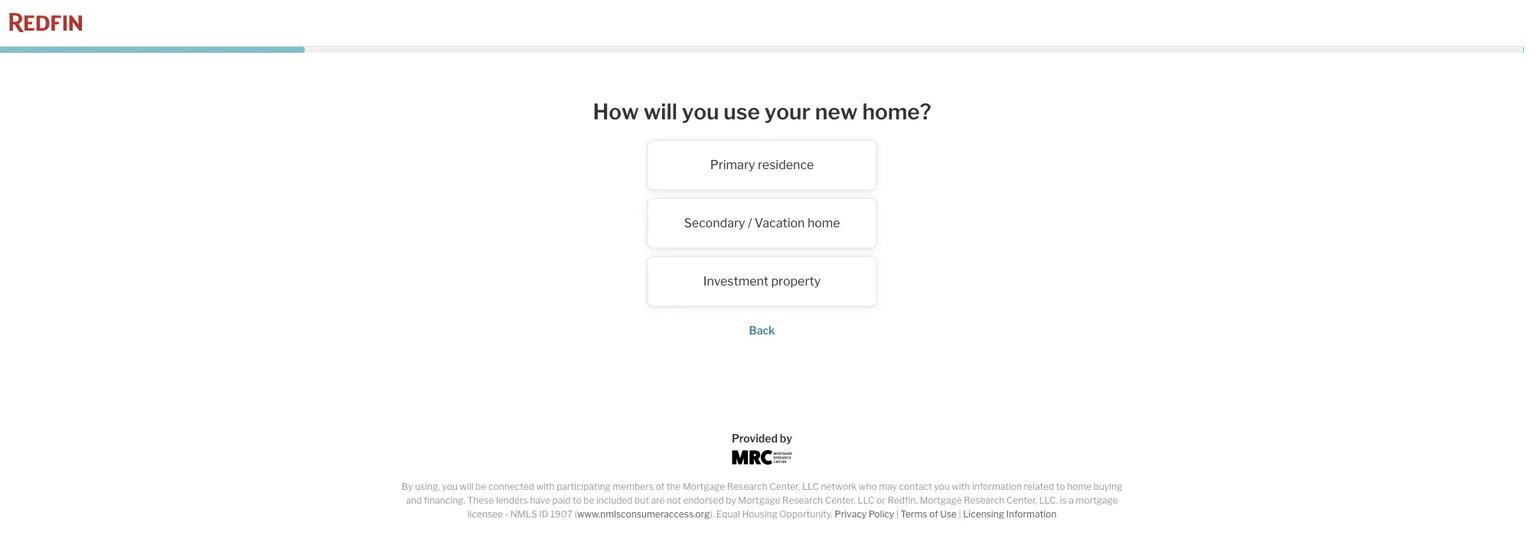 Task type: vqa. For each thing, say whether or not it's contained in the screenshot.
second Options "button" from the top of the page
no



Task type: locate. For each thing, give the bounding box(es) containing it.
with up use
[[952, 481, 970, 492]]

2 horizontal spatial center,
[[1006, 495, 1037, 506]]

home up a
[[1067, 481, 1092, 492]]

and
[[406, 495, 422, 506]]

mortgage
[[683, 481, 725, 492], [738, 495, 780, 506], [920, 495, 962, 506]]

of left the
[[656, 481, 665, 492]]

use
[[724, 98, 760, 124]]

network
[[821, 481, 857, 492]]

research up opportunity.
[[782, 495, 823, 506]]

with up have
[[536, 481, 555, 492]]

0 horizontal spatial by
[[726, 495, 736, 506]]

to up is in the right of the page
[[1056, 481, 1065, 492]]

1 horizontal spatial be
[[583, 495, 594, 506]]

1 vertical spatial llc
[[858, 495, 875, 506]]

you right contact
[[934, 481, 950, 492]]

participating
[[557, 481, 611, 492]]

included
[[596, 495, 633, 506]]

opportunity.
[[780, 509, 833, 520]]

1 with from the left
[[536, 481, 555, 492]]

primary
[[710, 157, 755, 172]]

not
[[667, 495, 681, 506]]

mortgage up housing
[[738, 495, 780, 506]]

1 horizontal spatial llc
[[858, 495, 875, 506]]

0 horizontal spatial home
[[808, 216, 840, 230]]

2 horizontal spatial mortgage
[[920, 495, 962, 506]]

information
[[1006, 509, 1057, 520]]

0 vertical spatial will
[[644, 98, 677, 124]]

provided
[[732, 432, 778, 445]]

is
[[1060, 495, 1067, 506]]

may
[[879, 481, 897, 492]]

licensing
[[963, 509, 1004, 520]]

home inside by using, you will be connected with participating members of the mortgage research center, llc network who may contact you with information related to home buying and financing. these lenders have paid to be included but are not endorsed by mortgage research center, llc or redfin. mortgage research center, llc. is a mortgage licensee - nmls id 1907 (
[[1067, 481, 1092, 492]]

will right how
[[644, 98, 677, 124]]

1 vertical spatial of
[[929, 509, 938, 520]]

you up financing.
[[442, 481, 458, 492]]

your
[[764, 98, 811, 124]]

who
[[859, 481, 877, 492]]

0 vertical spatial be
[[476, 481, 486, 492]]

0 horizontal spatial will
[[460, 481, 474, 492]]

a
[[1069, 495, 1074, 506]]

be
[[476, 481, 486, 492], [583, 495, 594, 506]]

|
[[896, 509, 899, 520], [959, 509, 961, 520]]

0 horizontal spatial research
[[727, 481, 768, 492]]

1 vertical spatial by
[[726, 495, 736, 506]]

research up licensing at the bottom
[[964, 495, 1004, 506]]

financing.
[[424, 495, 465, 506]]

these
[[467, 495, 494, 506]]

llc up opportunity.
[[802, 481, 819, 492]]

0 vertical spatial of
[[656, 481, 665, 492]]

terms
[[901, 509, 927, 520]]

/
[[748, 216, 752, 230]]

1 horizontal spatial |
[[959, 509, 961, 520]]

0 horizontal spatial you
[[442, 481, 458, 492]]

you
[[682, 98, 719, 124], [442, 481, 458, 492], [934, 481, 950, 492]]

| down redfin.
[[896, 509, 899, 520]]

research
[[727, 481, 768, 492], [782, 495, 823, 506], [964, 495, 1004, 506]]

center,
[[770, 481, 800, 492], [825, 495, 856, 506], [1006, 495, 1037, 506]]

0 horizontal spatial to
[[573, 495, 582, 506]]

to
[[1056, 481, 1065, 492], [573, 495, 582, 506]]

new home?
[[815, 98, 931, 124]]

terms of use link
[[901, 509, 957, 520]]

be down participating
[[583, 495, 594, 506]]

2 | from the left
[[959, 509, 961, 520]]

1 horizontal spatial to
[[1056, 481, 1065, 492]]

contact
[[899, 481, 932, 492]]

1 horizontal spatial you
[[682, 98, 719, 124]]

0 vertical spatial to
[[1056, 481, 1065, 492]]

by up the mortgage research center image
[[780, 432, 792, 445]]

you for using,
[[442, 481, 458, 492]]

with
[[536, 481, 555, 492], [952, 481, 970, 492]]

1 horizontal spatial by
[[780, 432, 792, 445]]

www.nmlsconsumeraccess.org link
[[577, 509, 710, 520]]

llc
[[802, 481, 819, 492], [858, 495, 875, 506]]

to up (
[[573, 495, 582, 506]]

privacy
[[835, 509, 867, 520]]

by
[[780, 432, 792, 445], [726, 495, 736, 506]]

of
[[656, 481, 665, 492], [929, 509, 938, 520]]

1 vertical spatial will
[[460, 481, 474, 492]]

(
[[574, 509, 577, 520]]

using,
[[415, 481, 440, 492]]

1 horizontal spatial will
[[644, 98, 677, 124]]

1 vertical spatial be
[[583, 495, 594, 506]]

0 vertical spatial home
[[808, 216, 840, 230]]

redfin.
[[887, 495, 918, 506]]

center, up opportunity.
[[770, 481, 800, 492]]

use
[[940, 509, 957, 520]]

will up the these
[[460, 481, 474, 492]]

| right use
[[959, 509, 961, 520]]

paid
[[552, 495, 571, 506]]

center, up information
[[1006, 495, 1037, 506]]

of inside by using, you will be connected with participating members of the mortgage research center, llc network who may contact you with information related to home buying and financing. these lenders have paid to be included but are not endorsed by mortgage research center, llc or redfin. mortgage research center, llc. is a mortgage licensee - nmls id 1907 (
[[656, 481, 665, 492]]

research up housing
[[727, 481, 768, 492]]

home right vacation
[[808, 216, 840, 230]]

1 horizontal spatial with
[[952, 481, 970, 492]]

by up equal
[[726, 495, 736, 506]]

0 horizontal spatial |
[[896, 509, 899, 520]]

0 vertical spatial llc
[[802, 481, 819, 492]]

of left use
[[929, 509, 938, 520]]

will
[[644, 98, 677, 124], [460, 481, 474, 492]]

home
[[808, 216, 840, 230], [1067, 481, 1092, 492]]

vacation
[[755, 216, 805, 230]]

by
[[402, 481, 413, 492]]

endorsed
[[683, 495, 724, 506]]

be up the these
[[476, 481, 486, 492]]

mortgage
[[1076, 495, 1118, 506]]

llc up privacy policy link
[[858, 495, 875, 506]]

0 horizontal spatial with
[[536, 481, 555, 492]]

mortgage up endorsed
[[683, 481, 725, 492]]

provided by
[[732, 432, 792, 445]]

1 horizontal spatial of
[[929, 509, 938, 520]]

you left use
[[682, 98, 719, 124]]

of for terms
[[929, 509, 938, 520]]

buying
[[1094, 481, 1122, 492]]

0 horizontal spatial of
[[656, 481, 665, 492]]

1 vertical spatial home
[[1067, 481, 1092, 492]]

0 horizontal spatial mortgage
[[683, 481, 725, 492]]

center, down network
[[825, 495, 856, 506]]

privacy policy link
[[835, 509, 894, 520]]

2 horizontal spatial you
[[934, 481, 950, 492]]

by inside by using, you will be connected with participating members of the mortgage research center, llc network who may contact you with information related to home buying and financing. these lenders have paid to be included but are not endorsed by mortgage research center, llc or redfin. mortgage research center, llc. is a mortgage licensee - nmls id 1907 (
[[726, 495, 736, 506]]

mortgage up use
[[920, 495, 962, 506]]

1 horizontal spatial home
[[1067, 481, 1092, 492]]



Task type: describe. For each thing, give the bounding box(es) containing it.
primary residence
[[710, 157, 814, 172]]

the
[[667, 481, 681, 492]]

licensee
[[468, 509, 503, 520]]

llc.
[[1039, 495, 1058, 506]]

0 vertical spatial by
[[780, 432, 792, 445]]

2 horizontal spatial research
[[964, 495, 1004, 506]]

nmls
[[510, 509, 537, 520]]

1 horizontal spatial center,
[[825, 495, 856, 506]]

lenders
[[496, 495, 528, 506]]

1 horizontal spatial research
[[782, 495, 823, 506]]

licensing information link
[[963, 509, 1057, 520]]

back
[[749, 324, 775, 337]]

equal
[[716, 509, 740, 520]]

but
[[635, 495, 649, 506]]

1907
[[550, 509, 572, 520]]

1 | from the left
[[896, 509, 899, 520]]

have
[[530, 495, 550, 506]]

by using, you will be connected with participating members of the mortgage research center, llc network who may contact you with information related to home buying and financing. these lenders have paid to be included but are not endorsed by mortgage research center, llc or redfin. mortgage research center, llc. is a mortgage licensee - nmls id 1907 (
[[402, 481, 1122, 520]]

you for will
[[682, 98, 719, 124]]

2 with from the left
[[952, 481, 970, 492]]

how will you use your new home? option group
[[456, 140, 1068, 307]]

home inside "how will you use your new home?" option group
[[808, 216, 840, 230]]

are
[[651, 495, 665, 506]]

will inside by using, you will be connected with participating members of the mortgage research center, llc network who may contact you with information related to home buying and financing. these lenders have paid to be included but are not endorsed by mortgage research center, llc or redfin. mortgage research center, llc. is a mortgage licensee - nmls id 1907 (
[[460, 481, 474, 492]]

of for members
[[656, 481, 665, 492]]

id
[[539, 509, 548, 520]]

property
[[771, 274, 821, 289]]

members
[[613, 481, 654, 492]]

-
[[505, 509, 508, 520]]

back button
[[749, 324, 775, 337]]

or
[[876, 495, 886, 506]]

www.nmlsconsumeraccess.org
[[577, 509, 710, 520]]

how
[[593, 98, 639, 124]]

secondary
[[684, 216, 745, 230]]

0 horizontal spatial center,
[[770, 481, 800, 492]]

mortgage research center image
[[732, 450, 792, 465]]

).
[[710, 509, 714, 520]]

related
[[1024, 481, 1054, 492]]

secondary / vacation home
[[684, 216, 840, 230]]

information
[[972, 481, 1022, 492]]

how will you use your new home?
[[593, 98, 931, 124]]

investment property
[[703, 274, 821, 289]]

1 vertical spatial to
[[573, 495, 582, 506]]

connected
[[488, 481, 534, 492]]

investment
[[703, 274, 769, 289]]

housing
[[742, 509, 778, 520]]

0 horizontal spatial be
[[476, 481, 486, 492]]

residence
[[758, 157, 814, 172]]

0 horizontal spatial llc
[[802, 481, 819, 492]]

www.nmlsconsumeraccess.org ). equal housing opportunity. privacy policy | terms of use | licensing information
[[577, 509, 1057, 520]]

1 horizontal spatial mortgage
[[738, 495, 780, 506]]

policy
[[869, 509, 894, 520]]



